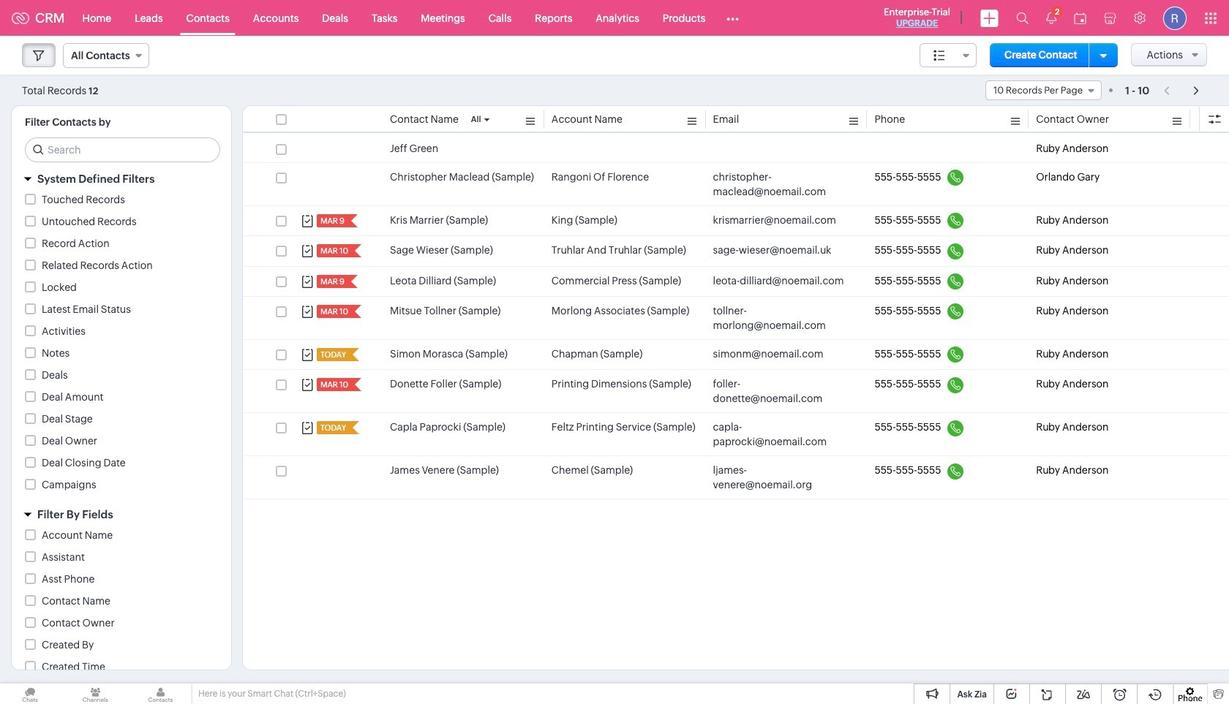 Task type: vqa. For each thing, say whether or not it's contained in the screenshot.
size Field
yes



Task type: locate. For each thing, give the bounding box(es) containing it.
channels image
[[65, 684, 125, 705]]

calendar image
[[1074, 12, 1087, 24]]

contacts image
[[131, 684, 191, 705]]

row group
[[243, 135, 1229, 500]]

none field 'size'
[[920, 43, 977, 67]]

profile element
[[1155, 0, 1196, 35]]

profile image
[[1163, 6, 1187, 30]]

logo image
[[12, 12, 29, 24]]

create menu image
[[980, 9, 999, 27]]

create menu element
[[972, 0, 1008, 35]]

None field
[[63, 43, 149, 68], [920, 43, 977, 67], [986, 80, 1102, 100], [63, 43, 149, 68], [986, 80, 1102, 100]]



Task type: describe. For each thing, give the bounding box(es) containing it.
Other Modules field
[[717, 6, 749, 30]]

search element
[[1008, 0, 1038, 36]]

size image
[[934, 49, 945, 62]]

Search text field
[[26, 138, 220, 162]]

search image
[[1016, 12, 1029, 24]]

chats image
[[0, 684, 60, 705]]

signals element
[[1038, 0, 1065, 36]]



